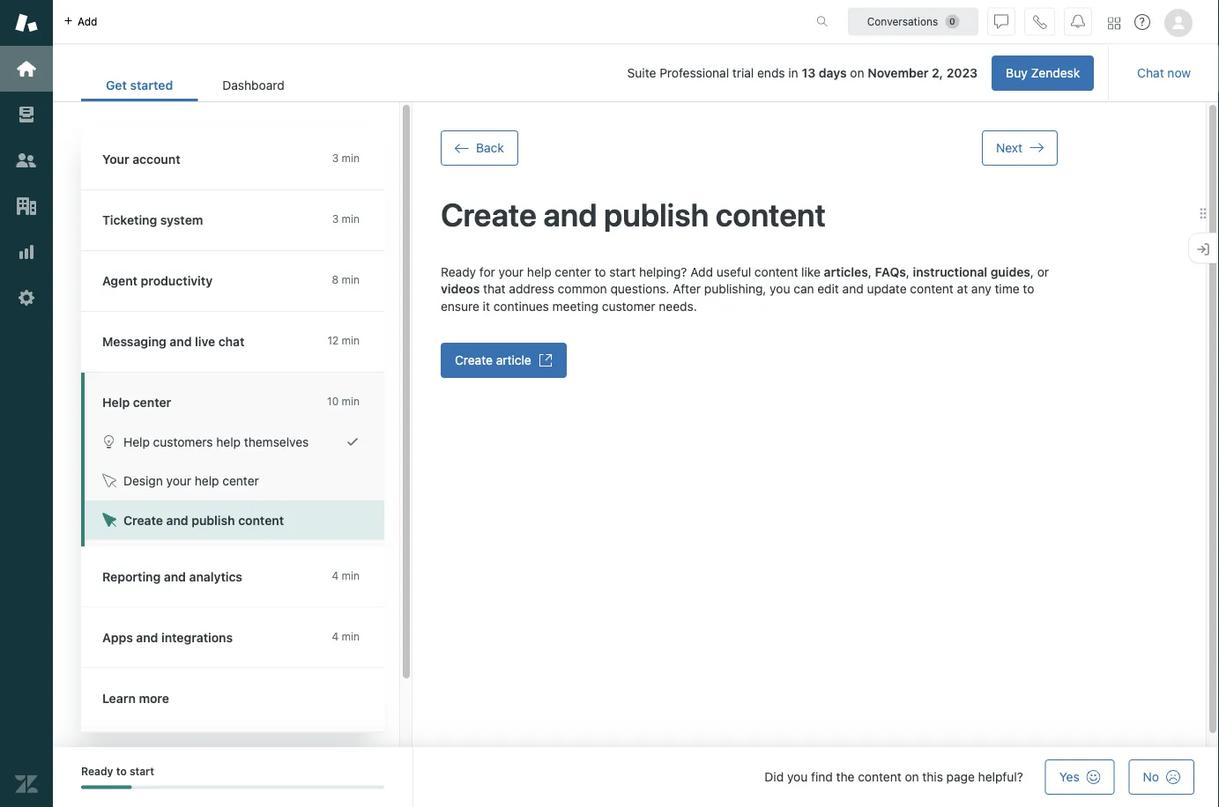 Task type: describe. For each thing, give the bounding box(es) containing it.
3 for system
[[332, 213, 339, 225]]

content inside button
[[238, 513, 284, 528]]

organizations image
[[15, 195, 38, 218]]

common
[[558, 282, 607, 296]]

help customers help themselves
[[123, 435, 309, 449]]

address
[[509, 282, 555, 296]]

add button
[[53, 0, 108, 43]]

footer containing did you find the content on this page helpful?
[[53, 748, 1220, 808]]

region containing ready for your help center to start helping? add useful content like
[[441, 263, 1058, 731]]

did you find the content on this page helpful?
[[765, 770, 1024, 785]]

agent productivity
[[102, 274, 213, 288]]

12
[[328, 335, 339, 347]]

productivity
[[141, 274, 213, 288]]

like
[[802, 264, 821, 279]]

start inside the 'ready for your help center to start helping? add useful content like articles , faqs , instructional guides , or videos'
[[610, 264, 636, 279]]

content inside the 'ready for your help center to start helping? add useful content like articles , faqs , instructional guides , or videos'
[[755, 264, 799, 279]]

your
[[102, 152, 129, 167]]

useful
[[717, 264, 752, 279]]

can
[[794, 282, 815, 296]]

min for your account
[[342, 152, 360, 164]]

design your help center button
[[85, 462, 385, 501]]

3 min for ticketing system
[[332, 213, 360, 225]]

start inside footer
[[130, 766, 154, 778]]

next button
[[983, 131, 1058, 166]]

back
[[476, 141, 504, 155]]

chat
[[218, 335, 245, 349]]

design
[[123, 474, 163, 489]]

buy zendesk button
[[992, 56, 1095, 91]]

integrations
[[161, 631, 233, 645]]

learn more
[[102, 691, 169, 706]]

ready to start
[[81, 766, 154, 778]]

videos
[[441, 282, 480, 296]]

after
[[673, 282, 701, 296]]

ticketing system
[[102, 213, 203, 228]]

edit
[[818, 282, 840, 296]]

min for help center
[[342, 396, 360, 408]]

now
[[1168, 66, 1192, 80]]

customers image
[[15, 149, 38, 172]]

zendesk products image
[[1109, 17, 1121, 30]]

min for reporting and analytics
[[342, 570, 360, 582]]

create article
[[455, 353, 532, 368]]

guides
[[991, 264, 1031, 279]]

and inside content-title region
[[544, 195, 598, 233]]

help for center
[[195, 474, 219, 489]]

min for ticketing system
[[342, 213, 360, 225]]

and right apps
[[136, 631, 158, 645]]

reporting image
[[15, 241, 38, 264]]

or
[[1038, 264, 1050, 279]]

get
[[106, 78, 127, 93]]

2,
[[932, 66, 944, 80]]

4 min for integrations
[[332, 631, 360, 643]]

suite professional trial ends in 13 days on november 2, 2023
[[628, 66, 978, 80]]

did
[[765, 770, 784, 785]]

13
[[802, 66, 816, 80]]

yes button
[[1046, 760, 1115, 796]]

publishing,
[[705, 282, 767, 296]]

admin image
[[15, 287, 38, 310]]

in
[[789, 66, 799, 80]]

tab list containing get started
[[81, 69, 309, 101]]

analytics
[[189, 570, 243, 584]]

buy
[[1006, 66, 1028, 80]]

professional
[[660, 66, 729, 80]]

help inside the 'ready for your help center to start helping? add useful content like articles , faqs , instructional guides , or videos'
[[527, 264, 552, 279]]

10 min
[[327, 396, 360, 408]]

faqs
[[875, 264, 906, 279]]

content inside that address common questions. after publishing, you can edit and update content at any time to ensure it continues meeting customer needs.
[[911, 282, 954, 296]]

next
[[997, 141, 1023, 155]]

november
[[868, 66, 929, 80]]

get help image
[[1135, 14, 1151, 30]]

progress-bar progress bar
[[81, 786, 385, 790]]

your inside the 'ready for your help center to start helping? add useful content like articles , faqs , instructional guides , or videos'
[[499, 264, 524, 279]]

reporting
[[102, 570, 161, 584]]

content-title region
[[441, 194, 1058, 235]]

article
[[496, 353, 532, 368]]

design your help center
[[123, 474, 259, 489]]

to inside that address common questions. after publishing, you can edit and update content at any time to ensure it continues meeting customer needs.
[[1023, 282, 1035, 296]]

and inside create and publish content button
[[166, 513, 188, 528]]

and left live
[[170, 335, 192, 349]]

apps
[[102, 631, 133, 645]]

10
[[327, 396, 339, 408]]

customer
[[602, 299, 656, 313]]

zendesk image
[[15, 773, 38, 796]]

conversations button
[[848, 7, 979, 36]]

page
[[947, 770, 975, 785]]

zendesk
[[1031, 66, 1081, 80]]

create inside content-title region
[[441, 195, 537, 233]]

views image
[[15, 103, 38, 126]]

1 , from the left
[[869, 264, 872, 279]]

update
[[867, 282, 907, 296]]

it
[[483, 299, 490, 313]]

learn
[[102, 691, 136, 706]]

any
[[972, 282, 992, 296]]

questions.
[[611, 282, 670, 296]]

trial
[[733, 66, 754, 80]]

helping?
[[639, 264, 687, 279]]

back button
[[441, 131, 518, 166]]

add
[[78, 15, 97, 28]]

create article button
[[441, 343, 567, 378]]

1 vertical spatial you
[[788, 770, 808, 785]]

messaging
[[102, 335, 167, 349]]

progress bar image
[[81, 786, 132, 790]]



Task type: vqa. For each thing, say whether or not it's contained in the screenshot.
first the 4 min from the top of the page
yes



Task type: locate. For each thing, give the bounding box(es) containing it.
2 vertical spatial center
[[223, 474, 259, 489]]

0 vertical spatial create and publish content
[[441, 195, 826, 233]]

2 3 min from the top
[[332, 213, 360, 225]]

ends
[[758, 66, 785, 80]]

you right did
[[788, 770, 808, 785]]

0 horizontal spatial create and publish content
[[123, 513, 284, 528]]

min for messaging and live chat
[[342, 335, 360, 347]]

customers
[[153, 435, 213, 449]]

days
[[819, 66, 847, 80]]

conversations
[[868, 15, 939, 28]]

content up can
[[755, 264, 799, 279]]

start up questions.
[[610, 264, 636, 279]]

publish up "helping?"
[[604, 195, 709, 233]]

publish inside button
[[192, 513, 235, 528]]

that address common questions. after publishing, you can edit and update content at any time to ensure it continues meeting customer needs.
[[441, 282, 1035, 313]]

help inside help customers help themselves button
[[123, 435, 150, 449]]

footer
[[53, 748, 1220, 808]]

2 , from the left
[[906, 264, 910, 279]]

on inside footer
[[905, 770, 920, 785]]

dashboard tab
[[198, 69, 309, 101]]

start up progress bar 'image'
[[130, 766, 154, 778]]

0 horizontal spatial ,
[[869, 264, 872, 279]]

on right days
[[851, 66, 865, 80]]

publish
[[604, 195, 709, 233], [192, 513, 235, 528]]

ready inside footer
[[81, 766, 113, 778]]

for
[[480, 264, 495, 279]]

and up common
[[544, 195, 598, 233]]

center
[[555, 264, 592, 279], [133, 396, 171, 410], [223, 474, 259, 489]]

reporting and analytics
[[102, 570, 243, 584]]

time
[[995, 282, 1020, 296]]

1 vertical spatial your
[[166, 474, 191, 489]]

notifications image
[[1072, 15, 1086, 29]]

2 vertical spatial create
[[123, 513, 163, 528]]

needs.
[[659, 299, 697, 313]]

1 horizontal spatial center
[[223, 474, 259, 489]]

to inside the 'ready for your help center to start helping? add useful content like articles , faqs , instructional guides , or videos'
[[595, 264, 606, 279]]

get started
[[106, 78, 173, 93]]

publish inside content-title region
[[604, 195, 709, 233]]

, up update
[[906, 264, 910, 279]]

to right time
[[1023, 282, 1035, 296]]

zendesk support image
[[15, 11, 38, 34]]

ready
[[441, 264, 476, 279], [81, 766, 113, 778]]

0 vertical spatial you
[[770, 282, 791, 296]]

live
[[195, 335, 215, 349]]

0 horizontal spatial start
[[130, 766, 154, 778]]

continues
[[494, 299, 549, 313]]

help inside 'help center' heading
[[102, 396, 130, 410]]

content up useful
[[716, 195, 826, 233]]

1 vertical spatial 3
[[332, 213, 339, 225]]

ready up progress bar 'image'
[[81, 766, 113, 778]]

content right the
[[858, 770, 902, 785]]

help center heading
[[81, 373, 385, 422]]

1 vertical spatial 4 min
[[332, 631, 360, 643]]

2 horizontal spatial center
[[555, 264, 592, 279]]

0 vertical spatial help
[[527, 264, 552, 279]]

agent
[[102, 274, 138, 288]]

learn more button
[[81, 669, 381, 729]]

2 horizontal spatial to
[[1023, 282, 1035, 296]]

add
[[691, 264, 713, 279]]

center up customers on the left
[[133, 396, 171, 410]]

1 vertical spatial 3 min
[[332, 213, 360, 225]]

chat
[[1138, 66, 1165, 80]]

1 vertical spatial 4
[[332, 631, 339, 643]]

this
[[923, 770, 944, 785]]

ready for ready for your help center to start helping? add useful content like articles , faqs , instructional guides , or videos
[[441, 264, 476, 279]]

create inside region
[[455, 353, 493, 368]]

your inside button
[[166, 474, 191, 489]]

to inside footer
[[116, 766, 127, 778]]

2 min from the top
[[342, 213, 360, 225]]

help for help center
[[102, 396, 130, 410]]

center inside button
[[223, 474, 259, 489]]

0 vertical spatial publish
[[604, 195, 709, 233]]

help up the 'design your help center' button
[[216, 435, 241, 449]]

8
[[332, 274, 339, 286]]

chat now button
[[1124, 56, 1206, 91]]

4 for reporting and analytics
[[332, 570, 339, 582]]

your
[[499, 264, 524, 279], [166, 474, 191, 489]]

region
[[441, 263, 1058, 731]]

no button
[[1129, 760, 1195, 796]]

4 min for analytics
[[332, 570, 360, 582]]

3 , from the left
[[1031, 264, 1034, 279]]

1 horizontal spatial to
[[595, 264, 606, 279]]

5 min from the top
[[342, 396, 360, 408]]

help
[[102, 396, 130, 410], [123, 435, 150, 449]]

4
[[332, 570, 339, 582], [332, 631, 339, 643]]

create and publish content up "helping?"
[[441, 195, 826, 233]]

1 horizontal spatial create and publish content
[[441, 195, 826, 233]]

6 min from the top
[[342, 570, 360, 582]]

November 2, 2023 text field
[[868, 66, 978, 80]]

to up common
[[595, 264, 606, 279]]

3 min for your account
[[332, 152, 360, 164]]

1 horizontal spatial ready
[[441, 264, 476, 279]]

0 vertical spatial help
[[102, 396, 130, 410]]

apps and integrations
[[102, 631, 233, 645]]

create and publish content inside button
[[123, 513, 284, 528]]

account
[[133, 152, 180, 167]]

7 min from the top
[[342, 631, 360, 643]]

0 vertical spatial center
[[555, 264, 592, 279]]

get started image
[[15, 57, 38, 80]]

3 min
[[332, 152, 360, 164], [332, 213, 360, 225]]

themselves
[[244, 435, 309, 449]]

help for themselves
[[216, 435, 241, 449]]

1 min from the top
[[342, 152, 360, 164]]

0 vertical spatial on
[[851, 66, 865, 80]]

center inside heading
[[133, 396, 171, 410]]

help for help customers help themselves
[[123, 435, 150, 449]]

1 vertical spatial ready
[[81, 766, 113, 778]]

2 4 from the top
[[332, 631, 339, 643]]

articles
[[824, 264, 869, 279]]

create down design
[[123, 513, 163, 528]]

1 horizontal spatial publish
[[604, 195, 709, 233]]

3
[[332, 152, 339, 164], [332, 213, 339, 225]]

help up address
[[527, 264, 552, 279]]

more
[[139, 691, 169, 706]]

1 vertical spatial help
[[216, 435, 241, 449]]

0 vertical spatial 3 min
[[332, 152, 360, 164]]

help down messaging at left top
[[102, 396, 130, 410]]

help inside button
[[216, 435, 241, 449]]

you inside that address common questions. after publishing, you can edit and update content at any time to ensure it continues meeting customer needs.
[[770, 282, 791, 296]]

to
[[595, 264, 606, 279], [1023, 282, 1035, 296], [116, 766, 127, 778]]

1 vertical spatial start
[[130, 766, 154, 778]]

helpful?
[[979, 770, 1024, 785]]

, left or
[[1031, 264, 1034, 279]]

your account
[[102, 152, 180, 167]]

and down articles
[[843, 282, 864, 296]]

, left the faqs
[[869, 264, 872, 279]]

0 vertical spatial ready
[[441, 264, 476, 279]]

,
[[869, 264, 872, 279], [906, 264, 910, 279], [1031, 264, 1034, 279]]

1 vertical spatial create
[[455, 353, 493, 368]]

to up progress bar 'image'
[[116, 766, 127, 778]]

0 vertical spatial 3
[[332, 152, 339, 164]]

instructional
[[913, 264, 988, 279]]

1 4 from the top
[[332, 570, 339, 582]]

dashboard
[[223, 78, 285, 93]]

3 for account
[[332, 152, 339, 164]]

create and publish content down design your help center on the left bottom of the page
[[123, 513, 284, 528]]

min for agent productivity
[[342, 274, 360, 286]]

3 min from the top
[[342, 274, 360, 286]]

messaging and live chat
[[102, 335, 245, 349]]

you left can
[[770, 282, 791, 296]]

1 3 from the top
[[332, 152, 339, 164]]

and
[[544, 195, 598, 233], [843, 282, 864, 296], [170, 335, 192, 349], [166, 513, 188, 528], [164, 570, 186, 584], [136, 631, 158, 645]]

min
[[342, 152, 360, 164], [342, 213, 360, 225], [342, 274, 360, 286], [342, 335, 360, 347], [342, 396, 360, 408], [342, 570, 360, 582], [342, 631, 360, 643]]

2 horizontal spatial ,
[[1031, 264, 1034, 279]]

1 vertical spatial to
[[1023, 282, 1035, 296]]

0 horizontal spatial your
[[166, 474, 191, 489]]

system
[[160, 213, 203, 228]]

2 vertical spatial to
[[116, 766, 127, 778]]

section containing buy zendesk
[[323, 56, 1095, 91]]

ticketing
[[102, 213, 157, 228]]

help down help customers help themselves
[[195, 474, 219, 489]]

4 for apps and integrations
[[332, 631, 339, 643]]

main element
[[0, 0, 53, 808]]

on inside section
[[851, 66, 865, 80]]

ensure
[[441, 299, 480, 313]]

content inside footer
[[858, 770, 902, 785]]

yes
[[1060, 770, 1080, 785]]

1 vertical spatial help
[[123, 435, 150, 449]]

help inside button
[[195, 474, 219, 489]]

no
[[1144, 770, 1160, 785]]

1 4 min from the top
[[332, 570, 360, 582]]

0 horizontal spatial center
[[133, 396, 171, 410]]

1 vertical spatial publish
[[192, 513, 235, 528]]

0 vertical spatial your
[[499, 264, 524, 279]]

center up common
[[555, 264, 592, 279]]

create up for
[[441, 195, 537, 233]]

and down design your help center on the left bottom of the page
[[166, 513, 188, 528]]

4 min from the top
[[342, 335, 360, 347]]

your right design
[[166, 474, 191, 489]]

2 3 from the top
[[332, 213, 339, 225]]

that
[[483, 282, 506, 296]]

help customers help themselves button
[[85, 422, 385, 462]]

1 horizontal spatial your
[[499, 264, 524, 279]]

1 3 min from the top
[[332, 152, 360, 164]]

content down the 'design your help center' button
[[238, 513, 284, 528]]

center down help customers help themselves button on the bottom of page
[[223, 474, 259, 489]]

help down help center
[[123, 435, 150, 449]]

publish down the 'design your help center' button
[[192, 513, 235, 528]]

0 vertical spatial 4
[[332, 570, 339, 582]]

ready up videos
[[441, 264, 476, 279]]

4 min
[[332, 570, 360, 582], [332, 631, 360, 643]]

1 vertical spatial on
[[905, 770, 920, 785]]

8 min
[[332, 274, 360, 286]]

help center
[[102, 396, 171, 410]]

tab list
[[81, 69, 309, 101]]

center inside the 'ready for your help center to start helping? add useful content like articles , faqs , instructional guides , or videos'
[[555, 264, 592, 279]]

1 vertical spatial create and publish content
[[123, 513, 284, 528]]

1 horizontal spatial on
[[905, 770, 920, 785]]

2 4 min from the top
[[332, 631, 360, 643]]

and left analytics
[[164, 570, 186, 584]]

1 horizontal spatial start
[[610, 264, 636, 279]]

create left article on the left of the page
[[455, 353, 493, 368]]

on left this
[[905, 770, 920, 785]]

create and publish content inside content-title region
[[441, 195, 826, 233]]

content down instructional
[[911, 282, 954, 296]]

0 horizontal spatial on
[[851, 66, 865, 80]]

min for apps and integrations
[[342, 631, 360, 643]]

0 horizontal spatial publish
[[192, 513, 235, 528]]

0 horizontal spatial to
[[116, 766, 127, 778]]

button displays agent's chat status as invisible. image
[[995, 15, 1009, 29]]

min inside 'help center' heading
[[342, 396, 360, 408]]

0 vertical spatial start
[[610, 264, 636, 279]]

2 vertical spatial help
[[195, 474, 219, 489]]

ready inside the 'ready for your help center to start helping? add useful content like articles , faqs , instructional guides , or videos'
[[441, 264, 476, 279]]

section
[[323, 56, 1095, 91]]

0 vertical spatial 4 min
[[332, 570, 360, 582]]

1 horizontal spatial ,
[[906, 264, 910, 279]]

ready for ready to start
[[81, 766, 113, 778]]

create
[[441, 195, 537, 233], [455, 353, 493, 368], [123, 513, 163, 528]]

0 vertical spatial create
[[441, 195, 537, 233]]

buy zendesk
[[1006, 66, 1081, 80]]

1 vertical spatial center
[[133, 396, 171, 410]]

0 horizontal spatial ready
[[81, 766, 113, 778]]

started
[[130, 78, 173, 93]]

create and publish content button
[[85, 501, 385, 540]]

0 vertical spatial to
[[595, 264, 606, 279]]

chat now
[[1138, 66, 1192, 80]]

meeting
[[553, 299, 599, 313]]

and inside that address common questions. after publishing, you can edit and update content at any time to ensure it continues meeting customer needs.
[[843, 282, 864, 296]]

your right for
[[499, 264, 524, 279]]

the
[[837, 770, 855, 785]]



